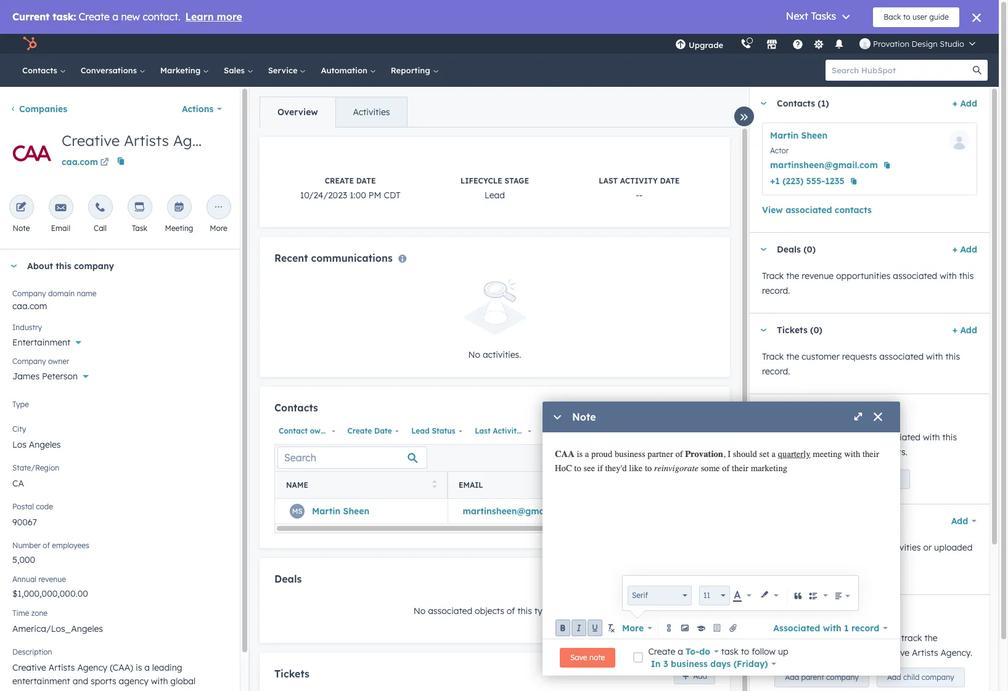 Task type: describe. For each thing, give the bounding box(es) containing it.
this inside collect and track payments associated with this company using hubspot payments.
[[943, 432, 957, 443]]

+ for track the customer requests associated with this record.
[[953, 325, 958, 336]]

contact owner button
[[274, 424, 338, 440]]

service
[[268, 65, 300, 75]]

associated with 1 record button
[[774, 620, 888, 637]]

time
[[12, 609, 29, 619]]

menu containing provation design studio
[[667, 34, 984, 54]]

0 horizontal spatial provation
[[685, 450, 723, 460]]

partner
[[648, 450, 673, 460]]

1 horizontal spatial contacts
[[274, 402, 318, 415]]

add inside add popup button
[[951, 516, 968, 527]]

search image
[[973, 66, 982, 75]]

1 vertical spatial martinsheen@gmail.com link
[[463, 506, 571, 517]]

attached
[[814, 543, 851, 554]]

+ for track the revenue opportunities associated with this record.
[[953, 244, 958, 255]]

stage
[[505, 176, 529, 186]]

date inside create date 10/24/2023 1:00 pm cdt
[[356, 176, 376, 186]]

contacts for contacts "link"
[[22, 65, 60, 75]]

Postal code text field
[[12, 510, 228, 535]]

notifications image
[[834, 39, 845, 51]]

expand dialog image
[[854, 413, 863, 423]]

no activities. alert
[[274, 279, 715, 363]]

about this company
[[27, 261, 114, 272]]

contacts
[[835, 205, 872, 216]]

no activities.
[[468, 350, 521, 361]]

note image
[[16, 202, 27, 214]]

and
[[792, 432, 808, 443]]

to left see
[[574, 464, 581, 474]]

contact
[[279, 427, 308, 436]]

1 + add from the top
[[953, 98, 977, 109]]

proud
[[591, 450, 613, 460]]

lifecycle stage lead
[[461, 176, 529, 201]]

0 vertical spatial martinsheen@gmail.com
[[770, 160, 878, 171]]

no associated objects of this type exist.
[[414, 606, 576, 617]]

james peterson image
[[860, 38, 871, 49]]

call image
[[95, 202, 106, 214]]

0 horizontal spatial martinsheen@gmail.com
[[463, 506, 571, 517]]

serif
[[632, 591, 648, 601]]

owner for contact owner
[[310, 427, 333, 436]]

1 vertical spatial martin
[[312, 506, 341, 517]]

meeting image
[[174, 202, 185, 214]]

company for company owner
[[12, 357, 46, 366]]

+1
[[770, 176, 780, 187]]

files
[[795, 543, 811, 554]]

to inside add a parent or child company to track the organizational structure for creative artists agency.
[[891, 633, 899, 644]]

or inside add a parent or child company to track the organizational structure for creative artists agency.
[[818, 633, 826, 644]]

Number of employees text field
[[12, 549, 228, 569]]

artists inside add a parent or child company to track the organizational structure for creative artists agency.
[[912, 648, 938, 659]]

related companies
[[777, 607, 861, 618]]

cdt
[[384, 190, 401, 201]]

Search search field
[[278, 447, 427, 470]]

hubspot link
[[15, 36, 46, 51]]

task
[[132, 224, 147, 233]]

caret image
[[760, 102, 767, 105]]

serif button
[[628, 586, 692, 606]]

zone
[[31, 609, 48, 619]]

do
[[699, 647, 711, 658]]

record
[[852, 623, 880, 634]]

to-do button
[[686, 645, 719, 660]]

company inside collect and track payments associated with this company using hubspot payments.
[[762, 447, 800, 458]]

child inside add a parent or child company to track the organizational structure for creative artists agency.
[[829, 633, 848, 644]]

create date 10/24/2023 1:00 pm cdt
[[300, 176, 401, 201]]

the for revenue
[[786, 271, 799, 282]]

1 vertical spatial email
[[459, 481, 483, 490]]

caa.com inside company domain name caa.com
[[12, 301, 47, 312]]

name
[[77, 289, 97, 298]]

parent inside button
[[801, 673, 824, 683]]

parent inside add a parent or child company to track the organizational structure for creative artists agency.
[[789, 633, 816, 644]]

last activity date button
[[471, 424, 541, 440]]

State/Region text field
[[12, 471, 228, 496]]

with inside the meeting with their hoc to see if they'd like to
[[844, 450, 860, 460]]

to up (friday) at the bottom
[[741, 647, 750, 658]]

deals for deals (0)
[[777, 244, 801, 255]]

date inside create date popup button
[[374, 427, 392, 436]]

date inside last activity date --
[[660, 176, 680, 186]]

james peterson button
[[12, 364, 228, 385]]

create for create date 10/24/2023 1:00 pm cdt
[[325, 176, 354, 186]]

caret image for tickets (0)
[[760, 329, 767, 332]]

0 horizontal spatial note
[[13, 224, 30, 233]]

email image
[[55, 202, 66, 214]]

more button
[[620, 620, 655, 637]]

reinvigorate some of their marketing
[[654, 464, 788, 474]]

opportunities
[[836, 271, 891, 282]]

contacts (1)
[[777, 98, 829, 109]]

in
[[651, 659, 661, 670]]

their inside the meeting with their hoc to see if they'd like to
[[863, 450, 879, 460]]

number
[[12, 541, 41, 551]]

1 horizontal spatial up
[[854, 475, 863, 484]]

of right number
[[43, 541, 50, 551]]

name
[[286, 481, 308, 490]]

0 vertical spatial artists
[[124, 131, 169, 150]]

related
[[777, 607, 810, 618]]

agency.
[[941, 648, 973, 659]]

employees
[[52, 541, 89, 551]]

save note button
[[560, 648, 616, 668]]

call
[[94, 224, 107, 233]]

0 horizontal spatial email
[[51, 224, 70, 233]]

date inside last activity date popup button
[[524, 427, 541, 436]]

task
[[721, 647, 739, 658]]

associated
[[774, 623, 820, 634]]

view associated contacts link
[[762, 203, 872, 218]]

+ add button for track the revenue opportunities associated with this record.
[[953, 242, 977, 257]]

11
[[704, 591, 710, 601]]

to-
[[686, 647, 699, 658]]

set up payments
[[840, 475, 899, 484]]

automation link
[[314, 54, 383, 87]]

0 vertical spatial martin
[[770, 130, 799, 141]]

555-
[[806, 176, 825, 187]]

james
[[12, 371, 40, 382]]

overview link
[[260, 97, 335, 127]]

for
[[862, 648, 873, 659]]

(223)
[[783, 176, 804, 187]]

contact owner
[[279, 427, 333, 436]]

0 horizontal spatial revenue
[[38, 575, 66, 585]]

help image
[[793, 39, 804, 51]]

a inside add a parent or child company to track the organizational structure for creative artists agency.
[[781, 633, 786, 644]]

0 vertical spatial more
[[210, 224, 227, 233]]

0 horizontal spatial martin sheen
[[312, 506, 370, 517]]

more inside dropdown button
[[622, 623, 644, 634]]

1235
[[825, 176, 845, 187]]

company domain name caa.com
[[12, 289, 97, 312]]

design
[[912, 39, 938, 49]]

conversations
[[81, 65, 139, 75]]

deals for deals
[[274, 573, 302, 586]]

press to sort. element
[[432, 481, 437, 491]]

of right objects
[[507, 606, 515, 617]]

type
[[535, 606, 553, 617]]

tickets (0)
[[777, 325, 823, 336]]

of up reinvigorate
[[676, 450, 683, 460]]

your
[[864, 543, 882, 554]]

link opens in a new window image
[[100, 156, 109, 171]]

1
[[844, 623, 849, 634]]

i
[[728, 450, 731, 460]]

entertainment button
[[12, 331, 228, 351]]

lead status
[[411, 427, 456, 436]]

caa.com link
[[62, 152, 111, 171]]

follow
[[752, 647, 776, 658]]

help button
[[788, 34, 809, 54]]

last for last activity date --
[[599, 176, 618, 186]]

Description text field
[[12, 656, 228, 692]]

see
[[762, 543, 777, 554]]

deals (0) button
[[750, 233, 948, 266]]

create for create date
[[348, 427, 372, 436]]

1 horizontal spatial note
[[572, 411, 596, 424]]

+1 (223) 555-1235
[[770, 176, 845, 187]]

3
[[663, 659, 668, 670]]

exist.
[[555, 606, 576, 617]]

lifecycle
[[461, 176, 502, 186]]

activities.
[[483, 350, 521, 361]]

lead status button
[[407, 424, 466, 440]]

automation
[[321, 65, 370, 75]]

close dialog image
[[873, 413, 883, 423]]

creative inside add a parent or child company to track the organizational structure for creative artists agency.
[[876, 648, 910, 659]]

of down ,
[[722, 464, 730, 474]]

Annual revenue text field
[[12, 583, 228, 603]]

0 vertical spatial sheen
[[801, 130, 828, 141]]

business inside popup button
[[671, 659, 708, 670]]

city
[[12, 425, 26, 434]]



Task type: locate. For each thing, give the bounding box(es) containing it.
organizational
[[762, 648, 821, 659]]

caret image
[[760, 248, 767, 251], [10, 265, 17, 268], [760, 329, 767, 332]]

provation design studio button
[[852, 34, 983, 54]]

create up the 10/24/2023
[[325, 176, 354, 186]]

with for collect and track payments associated with this company using hubspot payments.
[[923, 432, 940, 443]]

associated for requests
[[879, 352, 924, 363]]

menu item
[[732, 34, 735, 54]]

their up set up payments
[[863, 450, 879, 460]]

1 horizontal spatial no
[[468, 350, 480, 361]]

add inside button
[[785, 673, 799, 683]]

0 vertical spatial revenue
[[802, 271, 834, 282]]

1 vertical spatial martin sheen link
[[312, 506, 370, 517]]

create up 3
[[648, 647, 675, 658]]

contacts inside dropdown button
[[777, 98, 815, 109]]

add inside add child company button
[[887, 673, 901, 683]]

conversations link
[[73, 54, 153, 87]]

overview
[[278, 107, 318, 118]]

reporting
[[391, 65, 433, 75]]

no
[[468, 350, 480, 361], [414, 606, 426, 617]]

navigation containing overview
[[260, 97, 408, 128]]

add button up 11
[[674, 574, 715, 590]]

0 vertical spatial payments
[[833, 432, 874, 443]]

contacts left (1)
[[777, 98, 815, 109]]

revenue down deals (0) at top right
[[802, 271, 834, 282]]

company down collect
[[762, 447, 800, 458]]

actions
[[182, 104, 214, 115]]

a right is
[[585, 450, 589, 460]]

0 horizontal spatial more
[[210, 224, 227, 233]]

2 vertical spatial + add
[[953, 325, 977, 336]]

caret image left about
[[10, 265, 17, 268]]

record. up tickets (0) at the top of page
[[762, 286, 790, 297]]

type
[[12, 400, 29, 409]]

company inside the add parent company button
[[826, 673, 859, 683]]

2 track from the top
[[762, 352, 784, 363]]

lead left status
[[411, 427, 430, 436]]

company inside add child company button
[[922, 673, 954, 683]]

martin sheen down search search box
[[312, 506, 370, 517]]

their
[[863, 450, 879, 460], [732, 464, 749, 474]]

track inside collect and track payments associated with this company using hubspot payments.
[[810, 432, 831, 443]]

0 vertical spatial + add button
[[953, 96, 977, 111]]

0 vertical spatial company
[[12, 289, 46, 298]]

the right see
[[780, 543, 793, 554]]

last inside last activity date --
[[599, 176, 618, 186]]

1 vertical spatial martin sheen
[[312, 506, 370, 517]]

company inside company domain name caa.com
[[12, 289, 46, 298]]

meeting
[[813, 450, 842, 460]]

lead inside popup button
[[411, 427, 430, 436]]

this inside dropdown button
[[56, 261, 71, 272]]

+1 (223) 555-1235 button
[[770, 174, 845, 189]]

pm
[[369, 190, 381, 201]]

more down serif
[[622, 623, 644, 634]]

associated right requests
[[879, 352, 924, 363]]

owner inside popup button
[[310, 427, 333, 436]]

up right the set
[[854, 475, 863, 484]]

0 vertical spatial email
[[51, 224, 70, 233]]

add
[[960, 98, 977, 109], [960, 244, 977, 255], [960, 325, 977, 336], [951, 516, 968, 527], [693, 577, 707, 586], [762, 633, 779, 644], [693, 672, 707, 681], [785, 673, 799, 683], [887, 673, 901, 683]]

child
[[829, 633, 848, 644], [903, 673, 920, 683]]

0 horizontal spatial or
[[818, 633, 826, 644]]

associated inside track the customer requests associated with this record.
[[879, 352, 924, 363]]

actor
[[770, 146, 789, 155]]

to right like at the right bottom
[[645, 464, 652, 474]]

activity inside last activity date popup button
[[493, 427, 521, 436]]

reporting link
[[383, 54, 446, 87]]

payments up hubspot
[[833, 432, 874, 443]]

child inside button
[[903, 673, 920, 683]]

provation inside popup button
[[873, 39, 910, 49]]

record. inside track the revenue opportunities associated with this record.
[[762, 286, 790, 297]]

should
[[733, 450, 757, 460]]

create inside create date 10/24/2023 1:00 pm cdt
[[325, 176, 354, 186]]

2 + add from the top
[[953, 244, 977, 255]]

(0) for deals (0)
[[804, 244, 816, 255]]

company up for
[[850, 633, 888, 644]]

0 horizontal spatial child
[[829, 633, 848, 644]]

0 horizontal spatial activity
[[493, 427, 521, 436]]

last inside popup button
[[475, 427, 491, 436]]

0 horizontal spatial companies
[[19, 104, 67, 115]]

track up the using
[[810, 432, 831, 443]]

0 vertical spatial lead
[[485, 190, 505, 201]]

child down add a parent or child company to track the organizational structure for creative artists agency.
[[903, 673, 920, 683]]

more image
[[213, 202, 224, 214]]

email right press to sort. "element"
[[459, 481, 483, 490]]

payments down payments.
[[865, 475, 899, 484]]

0 horizontal spatial business
[[615, 450, 645, 460]]

0 vertical spatial martinsheen@gmail.com link
[[770, 158, 878, 173]]

company for company domain name caa.com
[[12, 289, 46, 298]]

business down to-
[[671, 659, 708, 670]]

marketing
[[160, 65, 203, 75]]

1 horizontal spatial martin sheen
[[770, 130, 828, 141]]

2 vertical spatial record.
[[790, 558, 818, 569]]

3 + add from the top
[[953, 325, 977, 336]]

record. inside see the files attached to your activities or uploaded to this record.
[[790, 558, 818, 569]]

a up organizational
[[781, 633, 786, 644]]

deals (0)
[[777, 244, 816, 255]]

creative right for
[[876, 648, 910, 659]]

1 vertical spatial payments
[[865, 475, 899, 484]]

last activity date --
[[599, 176, 680, 201]]

activities
[[884, 543, 921, 554]]

0 vertical spatial last
[[599, 176, 618, 186]]

1 + add button from the top
[[953, 96, 977, 111]]

postal
[[12, 503, 34, 512]]

with inside 'popup button'
[[823, 623, 842, 634]]

hubspot image
[[22, 36, 37, 51]]

2 company from the top
[[12, 357, 46, 366]]

0 horizontal spatial martin sheen link
[[312, 506, 370, 517]]

more down "more" image
[[210, 224, 227, 233]]

1 vertical spatial or
[[818, 633, 826, 644]]

1 vertical spatial sheen
[[343, 506, 370, 517]]

track inside track the revenue opportunities associated with this record.
[[762, 271, 784, 282]]

with inside track the customer requests associated with this record.
[[926, 352, 943, 363]]

the inside track the customer requests associated with this record.
[[786, 352, 799, 363]]

2 vertical spatial +
[[953, 325, 958, 336]]

meeting
[[165, 224, 193, 233]]

with for track the revenue opportunities associated with this record.
[[940, 271, 957, 282]]

the inside track the revenue opportunities associated with this record.
[[786, 271, 799, 282]]

1 vertical spatial track
[[902, 633, 922, 644]]

,
[[723, 450, 726, 460]]

contacts down the hubspot link
[[22, 65, 60, 75]]

0 horizontal spatial caa.com
[[12, 301, 47, 312]]

to down see
[[762, 558, 771, 569]]

company up james
[[12, 357, 46, 366]]

activities link
[[335, 97, 407, 127]]

company owner
[[12, 357, 69, 366]]

settings link
[[811, 37, 826, 50]]

revenue inside track the revenue opportunities associated with this record.
[[802, 271, 834, 282]]

1 vertical spatial provation
[[685, 450, 723, 460]]

0 horizontal spatial contacts
[[22, 65, 60, 75]]

days
[[711, 659, 731, 670]]

1 track from the top
[[762, 271, 784, 282]]

1 horizontal spatial sheen
[[801, 130, 828, 141]]

note right minimize dialog icon
[[572, 411, 596, 424]]

actions button
[[174, 97, 230, 121]]

caret image inside the 'about this company' dropdown button
[[10, 265, 17, 268]]

creative up caa.com link
[[62, 131, 120, 150]]

0 vertical spatial +
[[953, 98, 958, 109]]

1 - from the left
[[636, 190, 639, 201]]

email down email icon
[[51, 224, 70, 233]]

0 horizontal spatial martinsheen@gmail.com link
[[463, 506, 571, 517]]

group
[[806, 588, 831, 605]]

annual
[[12, 575, 36, 585]]

peterson
[[42, 371, 78, 382]]

track for track the customer requests associated with this record.
[[762, 352, 784, 363]]

0 vertical spatial caa.com
[[62, 157, 98, 168]]

upgrade image
[[675, 39, 686, 51]]

0 vertical spatial no
[[468, 350, 480, 361]]

caret image left deals (0) at top right
[[760, 248, 767, 251]]

0 vertical spatial business
[[615, 450, 645, 460]]

with for track the customer requests associated with this record.
[[926, 352, 943, 363]]

entertainment
[[12, 337, 71, 348]]

or up structure at the bottom right of the page
[[818, 633, 826, 644]]

payments inside collect and track payments associated with this company using hubspot payments.
[[833, 432, 874, 443]]

company up name
[[74, 261, 114, 272]]

2 + from the top
[[953, 244, 958, 255]]

structure
[[823, 648, 859, 659]]

activity inside last activity date --
[[620, 176, 658, 186]]

martin sheen link up actor
[[770, 130, 828, 141]]

business
[[615, 450, 645, 460], [671, 659, 708, 670]]

business up like at the right bottom
[[615, 450, 645, 460]]

company for about this company
[[74, 261, 114, 272]]

+ add for track the revenue opportunities associated with this record.
[[953, 244, 977, 255]]

0 vertical spatial martin sheen
[[770, 130, 828, 141]]

1 horizontal spatial companies
[[813, 607, 861, 618]]

revenue
[[802, 271, 834, 282], [38, 575, 66, 585]]

tickets inside dropdown button
[[777, 325, 808, 336]]

1 company from the top
[[12, 289, 46, 298]]

1 horizontal spatial revenue
[[802, 271, 834, 282]]

0 vertical spatial note
[[13, 224, 30, 233]]

record. down tickets (0) at the top of page
[[762, 366, 790, 377]]

0 vertical spatial create
[[325, 176, 354, 186]]

child up structure at the bottom right of the page
[[829, 633, 848, 644]]

track inside add a parent or child company to track the organizational structure for creative artists agency.
[[902, 633, 922, 644]]

2 vertical spatial caret image
[[760, 329, 767, 332]]

agency
[[173, 131, 225, 150]]

companies link
[[10, 104, 67, 115]]

track down tickets (0) at the top of page
[[762, 352, 784, 363]]

caret image left tickets (0) at the top of page
[[760, 329, 767, 332]]

0 vertical spatial add button
[[674, 574, 715, 590]]

a right set
[[772, 450, 776, 460]]

1 vertical spatial their
[[732, 464, 749, 474]]

record. down files
[[790, 558, 818, 569]]

track up the add child company
[[902, 633, 922, 644]]

artists up the add child company
[[912, 648, 938, 659]]

(0) down view associated contacts link
[[804, 244, 816, 255]]

martin up actor
[[770, 130, 799, 141]]

+ add button for track the customer requests associated with this record.
[[953, 323, 977, 338]]

associated up payments.
[[876, 432, 921, 443]]

0 horizontal spatial their
[[732, 464, 749, 474]]

see
[[584, 464, 595, 474]]

about
[[27, 261, 53, 272]]

menu
[[667, 34, 984, 54]]

contacts (1) button
[[750, 87, 948, 120]]

link opens in a new window image
[[100, 158, 109, 168]]

industry
[[12, 323, 42, 332]]

company down the agency.
[[922, 673, 954, 683]]

of
[[676, 450, 683, 460], [722, 464, 730, 474], [43, 541, 50, 551], [507, 606, 515, 617]]

sheen down search search box
[[343, 506, 370, 517]]

add button down to-
[[674, 669, 715, 685]]

add child company button
[[877, 669, 965, 688]]

1 vertical spatial record.
[[762, 366, 790, 377]]

0 horizontal spatial up
[[778, 647, 789, 658]]

2 horizontal spatial contacts
[[777, 98, 815, 109]]

2 vertical spatial contacts
[[274, 402, 318, 415]]

0 vertical spatial caret image
[[760, 248, 767, 251]]

press to sort. image
[[432, 481, 437, 489]]

1 horizontal spatial lead
[[485, 190, 505, 201]]

1 vertical spatial add button
[[674, 669, 715, 685]]

add parent company
[[785, 673, 859, 683]]

1 horizontal spatial martinsheen@gmail.com link
[[770, 158, 878, 173]]

add child company
[[887, 673, 954, 683]]

this inside see the files attached to your activities or uploaded to this record.
[[773, 558, 788, 569]]

martin sheen up actor
[[770, 130, 828, 141]]

martin sheen link for view associated contacts
[[770, 130, 828, 141]]

martin down search search box
[[312, 506, 341, 517]]

1 add button from the top
[[674, 574, 715, 590]]

artists
[[124, 131, 169, 150], [912, 648, 938, 659]]

companies down contacts "link"
[[19, 104, 67, 115]]

associated inside track the revenue opportunities associated with this record.
[[893, 271, 938, 282]]

contacts for contacts (1)
[[777, 98, 815, 109]]

associated inside collect and track payments associated with this company using hubspot payments.
[[876, 432, 921, 443]]

they'd
[[605, 464, 627, 474]]

marketplaces button
[[759, 34, 785, 54]]

track for track the revenue opportunities associated with this record.
[[762, 271, 784, 282]]

no inside alert
[[468, 350, 480, 361]]

a left to-
[[678, 647, 683, 658]]

Search HubSpot search field
[[826, 60, 977, 81]]

last for last activity date
[[475, 427, 491, 436]]

1 horizontal spatial or
[[923, 543, 932, 554]]

1 horizontal spatial caa.com
[[62, 157, 98, 168]]

the down deals (0) at top right
[[786, 271, 799, 282]]

objects
[[475, 606, 504, 617]]

associated left objects
[[428, 606, 472, 617]]

the inside add a parent or child company to track the organizational structure for creative artists agency.
[[925, 633, 938, 644]]

provation right 'james peterson' "icon" at right
[[873, 39, 910, 49]]

0 vertical spatial creative
[[62, 131, 120, 150]]

is
[[577, 450, 583, 460]]

add button for tickets
[[674, 669, 715, 685]]

to right record
[[891, 633, 899, 644]]

marketplaces image
[[767, 39, 778, 51]]

settings image
[[813, 39, 824, 50]]

reinvigorate
[[654, 464, 699, 474]]

2 add button from the top
[[674, 669, 715, 685]]

martinsheen@gmail.com
[[770, 160, 878, 171], [463, 506, 571, 517]]

create up search search box
[[348, 427, 372, 436]]

record. for track the customer requests associated with this record.
[[762, 366, 790, 377]]

calling icon image
[[741, 39, 752, 50]]

0 vertical spatial their
[[863, 450, 879, 460]]

payments.
[[865, 447, 908, 458]]

sheen down (1)
[[801, 130, 828, 141]]

associated down the '+1 (223) 555-1235'
[[786, 205, 832, 216]]

associated right opportunities
[[893, 271, 938, 282]]

track inside track the customer requests associated with this record.
[[762, 352, 784, 363]]

minimize dialog image
[[553, 413, 562, 423]]

contacts up contact on the bottom of the page
[[274, 402, 318, 415]]

create date button
[[343, 424, 402, 440]]

caa
[[555, 450, 575, 460]]

owner up peterson
[[48, 357, 69, 366]]

caret image inside deals (0) dropdown button
[[760, 248, 767, 251]]

requests
[[842, 352, 877, 363]]

1 horizontal spatial creative
[[876, 648, 910, 659]]

record. inside track the customer requests associated with this record.
[[762, 366, 790, 377]]

studio
[[940, 39, 965, 49]]

add button for deals
[[674, 574, 715, 590]]

status
[[432, 427, 456, 436]]

sales
[[224, 65, 247, 75]]

create inside popup button
[[348, 427, 372, 436]]

0 vertical spatial + add
[[953, 98, 977, 109]]

0 vertical spatial provation
[[873, 39, 910, 49]]

company for add parent company
[[826, 673, 859, 683]]

activity for last activity date --
[[620, 176, 658, 186]]

quarterly
[[778, 450, 811, 460]]

City text field
[[12, 432, 228, 457]]

parent down organizational
[[801, 673, 824, 683]]

0 vertical spatial activity
[[620, 176, 658, 186]]

task image
[[134, 202, 145, 214]]

1 + from the top
[[953, 98, 958, 109]]

martin sheen link for martinsheen@gmail.com
[[312, 506, 370, 517]]

0 horizontal spatial sheen
[[343, 506, 370, 517]]

0 horizontal spatial lead
[[411, 427, 430, 436]]

(0) for tickets (0)
[[810, 325, 823, 336]]

or
[[923, 543, 932, 554], [818, 633, 826, 644]]

1 vertical spatial tickets
[[274, 669, 309, 681]]

track down deals (0) at top right
[[762, 271, 784, 282]]

add a parent or child company to track the organizational structure for creative artists agency.
[[762, 633, 973, 659]]

recent communications
[[274, 252, 393, 265]]

provation
[[873, 39, 910, 49], [685, 450, 723, 460]]

caa.com left link opens in a new window icon
[[62, 157, 98, 168]]

company inside add a parent or child company to track the organizational structure for creative artists agency.
[[850, 633, 888, 644]]

company for add child company
[[922, 673, 954, 683]]

+ add for track the customer requests associated with this record.
[[953, 325, 977, 336]]

0 vertical spatial companies
[[19, 104, 67, 115]]

caret image for about this company
[[10, 265, 17, 268]]

0 vertical spatial up
[[854, 475, 863, 484]]

this inside track the revenue opportunities associated with this record.
[[959, 271, 974, 282]]

(0) up customer
[[810, 325, 823, 336]]

with inside collect and track payments associated with this company using hubspot payments.
[[923, 432, 940, 443]]

0 horizontal spatial no
[[414, 606, 426, 617]]

1 horizontal spatial artists
[[912, 648, 938, 659]]

lead inside lifecycle stage lead
[[485, 190, 505, 201]]

0 vertical spatial martin sheen link
[[770, 130, 828, 141]]

or right activities
[[923, 543, 932, 554]]

the up the add child company
[[925, 633, 938, 644]]

0 vertical spatial deals
[[777, 244, 801, 255]]

1 vertical spatial owner
[[310, 427, 333, 436]]

the for customer
[[786, 352, 799, 363]]

0 horizontal spatial artists
[[124, 131, 169, 150]]

associated for payments
[[876, 432, 921, 443]]

this
[[56, 261, 71, 272], [959, 271, 974, 282], [946, 352, 960, 363], [943, 432, 957, 443], [773, 558, 788, 569], [518, 606, 532, 617]]

martinsheen@gmail.com link
[[770, 158, 878, 173], [463, 506, 571, 517]]

a
[[585, 450, 589, 460], [772, 450, 776, 460], [781, 633, 786, 644], [678, 647, 683, 658]]

2 - from the left
[[639, 190, 643, 201]]

caret image for deals (0)
[[760, 248, 767, 251]]

artists left agency
[[124, 131, 169, 150]]

navigation
[[260, 97, 408, 128]]

create for create a
[[648, 647, 675, 658]]

2 + add button from the top
[[953, 242, 977, 257]]

2 vertical spatial create
[[648, 647, 675, 658]]

company down structure at the bottom right of the page
[[826, 673, 859, 683]]

no for no activities.
[[468, 350, 480, 361]]

caret image inside tickets (0) dropdown button
[[760, 329, 767, 332]]

0 horizontal spatial tickets
[[274, 669, 309, 681]]

the down tickets (0) at the top of page
[[786, 352, 799, 363]]

parent up organizational
[[789, 633, 816, 644]]

up right follow
[[778, 647, 789, 658]]

3 + add button from the top
[[953, 323, 977, 338]]

1 vertical spatial child
[[903, 673, 920, 683]]

1:00
[[350, 190, 366, 201]]

1 vertical spatial +
[[953, 244, 958, 255]]

1 horizontal spatial provation
[[873, 39, 910, 49]]

1 horizontal spatial their
[[863, 450, 879, 460]]

1 horizontal spatial martin sheen link
[[770, 130, 828, 141]]

companies up associated with 1 record 'popup button'
[[813, 607, 861, 618]]

caa.com up industry
[[12, 301, 47, 312]]

0 vertical spatial contacts
[[22, 65, 60, 75]]

the
[[786, 271, 799, 282], [786, 352, 799, 363], [780, 543, 793, 554], [925, 633, 938, 644]]

1 vertical spatial business
[[671, 659, 708, 670]]

Time zone text field
[[12, 617, 228, 641]]

note down note image
[[13, 224, 30, 233]]

owner for company owner
[[48, 357, 69, 366]]

lead down the lifecycle on the left top of the page
[[485, 190, 505, 201]]

description
[[12, 648, 52, 657]]

martin sheen link down search search box
[[312, 506, 370, 517]]

0 vertical spatial track
[[810, 432, 831, 443]]

no for no associated objects of this type exist.
[[414, 606, 426, 617]]

3 + from the top
[[953, 325, 958, 336]]

company down about
[[12, 289, 46, 298]]

the inside see the files attached to your activities or uploaded to this record.
[[780, 543, 793, 554]]

add inside add a parent or child company to track the organizational structure for creative artists agency.
[[762, 633, 779, 644]]

(0)
[[804, 244, 816, 255], [810, 325, 823, 336]]

0 vertical spatial tickets
[[777, 325, 808, 336]]

1 horizontal spatial deals
[[777, 244, 801, 255]]

in 3 business days (friday) button
[[651, 657, 777, 672]]

to left your
[[853, 543, 861, 554]]

deals inside dropdown button
[[777, 244, 801, 255]]

company inside the 'about this company' dropdown button
[[74, 261, 114, 272]]

activity for last activity date
[[493, 427, 521, 436]]

1 vertical spatial up
[[778, 647, 789, 658]]

see the files attached to your activities or uploaded to this record.
[[762, 543, 973, 569]]

owner right contact on the bottom of the page
[[310, 427, 333, 436]]

1 horizontal spatial martin
[[770, 130, 799, 141]]

companies inside dropdown button
[[813, 607, 861, 618]]

tickets for tickets (0)
[[777, 325, 808, 336]]

their down 'should'
[[732, 464, 749, 474]]

1 horizontal spatial martinsheen@gmail.com
[[770, 160, 878, 171]]

associated for opportunities
[[893, 271, 938, 282]]

task to follow up
[[719, 647, 789, 658]]

contacts link
[[15, 54, 73, 87]]

with inside track the revenue opportunities associated with this record.
[[940, 271, 957, 282]]

1 vertical spatial creative
[[876, 648, 910, 659]]

the for files
[[780, 543, 793, 554]]

1 vertical spatial company
[[12, 357, 46, 366]]

1 vertical spatial + add button
[[953, 242, 977, 257]]

(friday)
[[734, 659, 768, 670]]

contacts inside "link"
[[22, 65, 60, 75]]

tickets for tickets
[[274, 669, 309, 681]]

provation up some
[[685, 450, 723, 460]]

1 vertical spatial artists
[[912, 648, 938, 659]]

or inside see the files attached to your activities or uploaded to this record.
[[923, 543, 932, 554]]

1 vertical spatial companies
[[813, 607, 861, 618]]

record. for track the revenue opportunities associated with this record.
[[762, 286, 790, 297]]

this inside track the customer requests associated with this record.
[[946, 352, 960, 363]]

revenue right annual
[[38, 575, 66, 585]]



Task type: vqa. For each thing, say whether or not it's contained in the screenshot.
the topmost the or
yes



